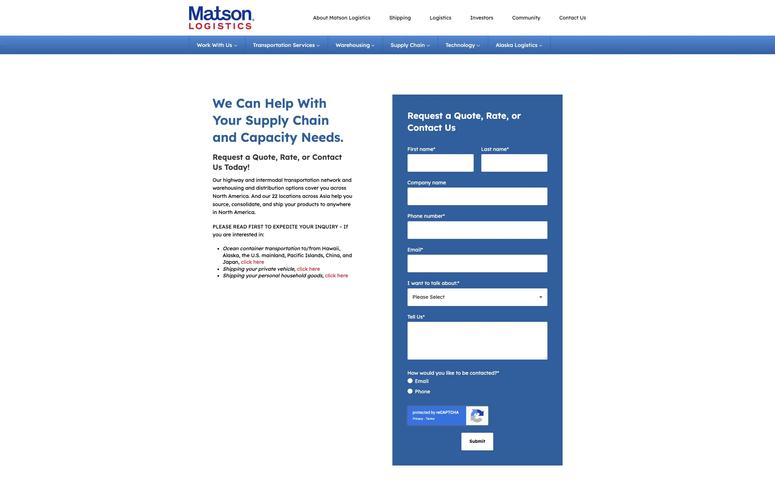 Task type: describe. For each thing, give the bounding box(es) containing it.
u.s.
[[251, 252, 260, 258]]

community
[[512, 14, 541, 21]]

1 horizontal spatial chain
[[410, 42, 425, 48]]

request for request a quote, rate, or contact us today!
[[213, 152, 243, 162]]

contact us link
[[559, 14, 586, 21]]

and down our
[[263, 201, 272, 207]]

click for personal
[[325, 273, 336, 279]]

last
[[481, 146, 492, 152]]

you right help
[[343, 193, 352, 199]]

goods
[[307, 273, 322, 279]]

transportation
[[253, 42, 291, 48]]

options
[[286, 185, 304, 191]]

islands, china,
[[305, 252, 341, 258]]

community link
[[512, 14, 541, 21]]

rate, for request a quote, rate, or contact us today!
[[280, 152, 300, 162]]

services
[[293, 42, 315, 48]]

help
[[332, 193, 342, 199]]

expedite
[[273, 223, 298, 230]]

i want to talk about: *
[[408, 280, 460, 286]]

work with us link
[[189, 36, 245, 54]]

and up "and"
[[245, 185, 255, 191]]

transportation services link
[[245, 36, 328, 54]]

or for request a quote, rate, or contact us
[[512, 110, 521, 121]]

investors
[[470, 14, 493, 21]]

about
[[313, 14, 328, 21]]

tell us *
[[408, 314, 425, 320]]

contacted?
[[470, 370, 497, 376]]

1 vertical spatial across
[[302, 193, 318, 199]]

1 vertical spatial ,
[[322, 273, 324, 279]]

matson
[[329, 14, 348, 21]]

request a quote, rate, or contact us today!
[[213, 152, 342, 172]]

container
[[240, 245, 263, 252]]

work
[[197, 42, 211, 48]]

our highway and intermodal transportation network and warehousing and distribution options cover you across north america. and our 22 locations across asia help you source, consolidate, and ship your products to anywhere in north america.
[[213, 177, 352, 215]]

click here link for vehicle
[[297, 266, 320, 272]]

1 horizontal spatial to
[[425, 280, 430, 286]]

shipping your personal household goods ,
[[223, 273, 324, 279]]

to/from hawaii, alaska, the u.s. mainland, pacific islands, china, and japan,
[[223, 245, 352, 265]]

about matson logistics link
[[313, 14, 371, 21]]

highway
[[223, 177, 244, 183]]

a for request a quote, rate, or contact us
[[446, 110, 451, 121]]

asia
[[320, 193, 330, 199]]

phone for phone number *
[[408, 213, 423, 219]]

shipping for shipping
[[389, 14, 411, 21]]

0 horizontal spatial click here link
[[241, 259, 264, 265]]

click for private
[[297, 266, 308, 272]]

email *
[[408, 247, 423, 253]]

would
[[420, 370, 434, 376]]

ocean container transportation
[[223, 245, 300, 252]]

1 horizontal spatial logistics
[[430, 14, 452, 21]]

japan,
[[223, 259, 240, 265]]

shipping for shipping your private vehicle ,
[[223, 266, 244, 272]]

contact for request a quote, rate, or contact us today!
[[312, 152, 342, 162]]

and inside we can help with your supply chain and capacity needs.
[[213, 129, 237, 145]]

distribution
[[256, 185, 284, 191]]

we
[[213, 95, 232, 111]]

quote, for request a quote, rate, or contact us
[[454, 110, 483, 121]]

want
[[411, 280, 423, 286]]

help
[[265, 95, 294, 111]]

contact for request a quote, rate, or contact us
[[408, 122, 442, 133]]

talk
[[431, 280, 441, 286]]

ocean
[[223, 245, 239, 252]]

contact us
[[559, 14, 586, 21]]

to/from
[[302, 245, 321, 252]]

request a quote, rate, or contact us
[[408, 110, 521, 133]]

and
[[251, 193, 261, 199]]

company
[[408, 179, 431, 186]]

name for last name
[[493, 146, 507, 152]]

here for household
[[337, 273, 348, 279]]

first
[[249, 223, 264, 230]]

how
[[408, 370, 418, 376]]

rate, for request a quote, rate, or contact us
[[486, 110, 509, 121]]

number
[[424, 213, 443, 219]]

2 vertical spatial to
[[456, 370, 461, 376]]

supply chain link
[[383, 36, 438, 54]]

Phone radio
[[408, 388, 548, 399]]

0 vertical spatial contact
[[559, 14, 579, 21]]

tell
[[408, 314, 415, 320]]

about:
[[442, 280, 458, 286]]

household
[[281, 273, 306, 279]]

be
[[462, 370, 469, 376]]

intermodal
[[256, 177, 283, 183]]

phone number *
[[408, 213, 445, 219]]

work with us
[[197, 42, 232, 48]]

click here for household
[[325, 273, 348, 279]]

technology link
[[438, 36, 488, 54]]

to inside our highway and intermodal transportation network and warehousing and distribution options cover you across north america. and our 22 locations across asia help you source, consolidate, and ship your products to anywhere in north america.
[[320, 201, 325, 207]]

your inquiry –
[[299, 223, 342, 230]]

0 horizontal spatial logistics
[[349, 14, 371, 21]]

about matson logistics
[[313, 14, 371, 21]]

in:
[[259, 232, 264, 238]]

investors link
[[470, 14, 493, 21]]

your inside our highway and intermodal transportation network and warehousing and distribution options cover you across north america. and our 22 locations across asia help you source, consolidate, and ship your products to anywhere in north america.
[[285, 201, 296, 207]]

locations
[[279, 193, 301, 199]]

if
[[344, 223, 348, 230]]

2 horizontal spatial logistics
[[515, 42, 538, 48]]

supply inside we can help with your supply chain and capacity needs.
[[246, 112, 289, 128]]

a for request a quote, rate, or contact us today!
[[245, 152, 250, 162]]

alaska logistics
[[496, 42, 538, 48]]

we can help with your supply chain and capacity needs.
[[213, 95, 344, 145]]

source,
[[213, 201, 230, 207]]

our
[[213, 177, 222, 183]]

to
[[265, 223, 272, 230]]

you inside please read first to expedite your inquiry – if you are interested in:
[[213, 232, 222, 238]]

us inside the request a quote, rate, or contact us today!
[[213, 163, 222, 172]]

with inside "link"
[[212, 42, 224, 48]]

with inside we can help with your supply chain and capacity needs.
[[298, 95, 327, 111]]



Task type: locate. For each thing, give the bounding box(es) containing it.
click here up goods
[[297, 266, 320, 272]]

request
[[408, 110, 443, 121], [213, 152, 243, 162]]

0 horizontal spatial click here
[[241, 259, 264, 265]]

1 vertical spatial contact
[[408, 122, 442, 133]]

0 vertical spatial click here link
[[241, 259, 264, 265]]

click here down u.s.
[[241, 259, 264, 265]]

capacity
[[241, 129, 297, 145]]

0 vertical spatial america.
[[228, 193, 250, 199]]

please read first to expedite your inquiry – if you are interested in:
[[213, 223, 348, 238]]

name right first
[[420, 146, 434, 152]]

click here link for household
[[325, 273, 348, 279]]

1 vertical spatial your
[[246, 266, 257, 272]]

1 vertical spatial or
[[302, 152, 310, 162]]

ship
[[273, 201, 283, 207]]

Email radio
[[408, 378, 548, 388]]

None submit
[[461, 433, 494, 450]]

1 vertical spatial transportation
[[265, 245, 300, 252]]

1 vertical spatial with
[[298, 95, 327, 111]]

shipping link
[[389, 14, 411, 21]]

shipping for shipping your personal household goods ,
[[223, 273, 244, 279]]

click here link
[[241, 259, 264, 265], [297, 266, 320, 272], [325, 273, 348, 279]]

0 vertical spatial supply
[[391, 42, 409, 48]]

0 vertical spatial click here
[[241, 259, 264, 265]]

transportation
[[284, 177, 320, 183], [265, 245, 300, 252]]

email inside radio
[[415, 378, 429, 384]]

name
[[420, 146, 434, 152], [493, 146, 507, 152], [432, 179, 446, 186]]

quote, inside the request a quote, rate, or contact us today!
[[253, 152, 278, 162]]

2 horizontal spatial contact
[[559, 14, 579, 21]]

1 vertical spatial a
[[245, 152, 250, 162]]

click down the
[[241, 259, 252, 265]]

1 horizontal spatial quote,
[[454, 110, 483, 121]]

22
[[272, 193, 278, 199]]

please
[[213, 223, 232, 230]]

technology
[[446, 42, 475, 48]]

0 vertical spatial a
[[446, 110, 451, 121]]

logistics link
[[430, 14, 452, 21]]

transportation up mainland,
[[265, 245, 300, 252]]

supply down shipping link
[[391, 42, 409, 48]]

america.
[[228, 193, 250, 199], [234, 209, 256, 215]]

1 vertical spatial phone
[[415, 388, 430, 395]]

0 vertical spatial transportation
[[284, 177, 320, 183]]

quote, for request a quote, rate, or contact us today!
[[253, 152, 278, 162]]

request for request a quote, rate, or contact us
[[408, 110, 443, 121]]

here
[[253, 259, 264, 265], [309, 266, 320, 272], [337, 273, 348, 279]]

to left talk
[[425, 280, 430, 286]]

personal
[[258, 273, 279, 279]]

your down the 'shipping your private vehicle ,'
[[246, 273, 257, 279]]

like
[[446, 370, 455, 376]]

0 horizontal spatial across
[[302, 193, 318, 199]]

vehicle
[[277, 266, 294, 272]]

0 horizontal spatial rate,
[[280, 152, 300, 162]]

and
[[213, 129, 237, 145], [245, 177, 255, 183], [342, 177, 352, 183], [245, 185, 255, 191], [263, 201, 272, 207], [343, 252, 352, 258]]

and right the network
[[342, 177, 352, 183]]

contact inside request a quote, rate, or contact us
[[408, 122, 442, 133]]

the
[[242, 252, 250, 258]]

click here
[[241, 259, 264, 265], [297, 266, 320, 272], [325, 273, 348, 279]]

or
[[512, 110, 521, 121], [302, 152, 310, 162]]

or inside the request a quote, rate, or contact us today!
[[302, 152, 310, 162]]

0 vertical spatial with
[[212, 42, 224, 48]]

2 vertical spatial your
[[246, 273, 257, 279]]

2 vertical spatial click here
[[325, 273, 348, 279]]

0 vertical spatial or
[[512, 110, 521, 121]]

0 vertical spatial menu
[[268, 14, 586, 22]]

chain inside we can help with your supply chain and capacity needs.
[[293, 112, 329, 128]]

1 vertical spatial click
[[297, 266, 308, 272]]

here up goods
[[309, 266, 320, 272]]

click here for vehicle
[[297, 266, 320, 272]]

and right highway
[[245, 177, 255, 183]]

to down asia
[[320, 201, 325, 207]]

1 vertical spatial shipping
[[223, 266, 244, 272]]

1 vertical spatial email
[[415, 378, 429, 384]]

america. down consolidate,
[[234, 209, 256, 215]]

2 horizontal spatial click here link
[[325, 273, 348, 279]]

and inside to/from hawaii, alaska, the u.s. mainland, pacific islands, china, and japan,
[[343, 252, 352, 258]]

1 horizontal spatial click here link
[[297, 266, 320, 272]]

0 vertical spatial phone
[[408, 213, 423, 219]]

supply
[[391, 42, 409, 48], [246, 112, 289, 128]]

across down "cover"
[[302, 193, 318, 199]]

0 horizontal spatial chain
[[293, 112, 329, 128]]

0 vertical spatial email
[[408, 247, 421, 253]]

mainland,
[[262, 252, 286, 258]]

read
[[233, 223, 247, 230]]

i
[[408, 280, 410, 286]]

cover
[[305, 185, 319, 191]]

, up household
[[294, 266, 296, 272]]

phone left number
[[408, 213, 423, 219]]

None checkbox
[[408, 378, 548, 399]]

None email field
[[408, 255, 548, 272]]

0 vertical spatial across
[[331, 185, 346, 191]]

1 vertical spatial supply
[[246, 112, 289, 128]]

click here link down u.s.
[[241, 259, 264, 265]]

click here right goods
[[325, 273, 348, 279]]

north down source,
[[218, 209, 233, 215]]

here up the 'shipping your private vehicle ,'
[[253, 259, 264, 265]]

1 horizontal spatial supply
[[391, 42, 409, 48]]

1 horizontal spatial with
[[298, 95, 327, 111]]

0 vertical spatial here
[[253, 259, 264, 265]]

1 horizontal spatial a
[[446, 110, 451, 121]]

us
[[580, 14, 586, 21], [226, 42, 232, 48], [445, 122, 456, 133], [213, 163, 222, 172], [417, 314, 423, 320]]

0 horizontal spatial supply
[[246, 112, 289, 128]]

and right islands, china,
[[343, 252, 352, 258]]

1 vertical spatial chain
[[293, 112, 329, 128]]

needs.
[[301, 129, 344, 145]]

us inside request a quote, rate, or contact us
[[445, 122, 456, 133]]

alaska logistics link
[[488, 36, 551, 54]]

and down your
[[213, 129, 237, 145]]

supply chain
[[391, 42, 425, 48]]

2 horizontal spatial click
[[325, 273, 336, 279]]

1 horizontal spatial here
[[309, 266, 320, 272]]

0 horizontal spatial request
[[213, 152, 243, 162]]

transportation services
[[253, 42, 315, 48]]

1 horizontal spatial click
[[297, 266, 308, 272]]

transportation inside our highway and intermodal transportation network and warehousing and distribution options cover you across north america. and our 22 locations across asia help you source, consolidate, and ship your products to anywhere in north america.
[[284, 177, 320, 183]]

in
[[213, 209, 217, 215]]

alaska
[[496, 42, 513, 48]]

2 vertical spatial click here link
[[325, 273, 348, 279]]

0 horizontal spatial click
[[241, 259, 252, 265]]

you left like at the bottom of the page
[[436, 370, 445, 376]]

first name *
[[408, 146, 436, 152]]

here right goods
[[337, 273, 348, 279]]

company name
[[408, 179, 446, 186]]

to left be
[[456, 370, 461, 376]]

click right goods
[[325, 273, 336, 279]]

0 horizontal spatial to
[[320, 201, 325, 207]]

pacific
[[287, 252, 304, 258]]

your for private
[[246, 266, 257, 272]]

warehousing
[[213, 185, 244, 191]]

a inside the request a quote, rate, or contact us today!
[[245, 152, 250, 162]]

across
[[331, 185, 346, 191], [302, 193, 318, 199]]

warehousing link
[[328, 36, 383, 54]]

with
[[212, 42, 224, 48], [298, 95, 327, 111]]

shipping your private vehicle ,
[[223, 266, 296, 272]]

name for first name
[[420, 146, 434, 152]]

1 vertical spatial click here link
[[297, 266, 320, 272]]

1 vertical spatial rate,
[[280, 152, 300, 162]]

1 vertical spatial request
[[213, 152, 243, 162]]

products
[[297, 201, 319, 207]]

0 horizontal spatial quote,
[[253, 152, 278, 162]]

1 horizontal spatial contact
[[408, 122, 442, 133]]

how would you like to be contacted? *
[[408, 370, 499, 376]]

logistics
[[349, 14, 371, 21], [430, 14, 452, 21], [515, 42, 538, 48]]

email for email *
[[408, 247, 421, 253]]

1 vertical spatial menu
[[189, 36, 551, 54]]

you up asia
[[320, 185, 329, 191]]

phone
[[408, 213, 423, 219], [415, 388, 430, 395]]

0 vertical spatial quote,
[[454, 110, 483, 121]]

our
[[262, 193, 271, 199]]

interested
[[233, 232, 257, 238]]

menu containing work with us
[[189, 36, 551, 54]]

Company name text field
[[408, 188, 548, 205]]

2 vertical spatial contact
[[312, 152, 342, 162]]

you down the please
[[213, 232, 222, 238]]

2 horizontal spatial click here
[[325, 273, 348, 279]]

your down u.s.
[[246, 266, 257, 272]]

0 vertical spatial click
[[241, 259, 252, 265]]

1 horizontal spatial or
[[512, 110, 521, 121]]

0 vertical spatial north
[[213, 193, 227, 199]]

2 horizontal spatial to
[[456, 370, 461, 376]]

2 vertical spatial here
[[337, 273, 348, 279]]

click up household
[[297, 266, 308, 272]]

0 horizontal spatial ,
[[294, 266, 296, 272]]

can
[[236, 95, 261, 111]]

your
[[285, 201, 296, 207], [246, 266, 257, 272], [246, 273, 257, 279]]

1 vertical spatial quote,
[[253, 152, 278, 162]]

0 vertical spatial your
[[285, 201, 296, 207]]

request inside the request a quote, rate, or contact us today!
[[213, 152, 243, 162]]

1 horizontal spatial request
[[408, 110, 443, 121]]

0 horizontal spatial or
[[302, 152, 310, 162]]

click here link right goods
[[325, 273, 348, 279]]

first
[[408, 146, 418, 152]]

0 horizontal spatial contact
[[312, 152, 342, 162]]

phone down would
[[415, 388, 430, 395]]

request inside request a quote, rate, or contact us
[[408, 110, 443, 121]]

phone inside phone radio
[[415, 388, 430, 395]]

across up help
[[331, 185, 346, 191]]

name right 'company' on the top right
[[432, 179, 446, 186]]

phone for phone
[[415, 388, 430, 395]]

your down locations
[[285, 201, 296, 207]]

1 horizontal spatial rate,
[[486, 110, 509, 121]]

menu
[[268, 14, 586, 22], [189, 36, 551, 54]]

none checkbox containing email
[[408, 378, 548, 399]]

alaska,
[[223, 252, 240, 258]]

1 vertical spatial click here
[[297, 266, 320, 272]]

0 vertical spatial shipping
[[389, 14, 411, 21]]

None text field
[[408, 154, 474, 172], [481, 154, 548, 172], [408, 322, 548, 360], [408, 154, 474, 172], [481, 154, 548, 172], [408, 322, 548, 360]]

1 vertical spatial to
[[425, 280, 430, 286]]

transportation up options
[[284, 177, 320, 183]]

1 horizontal spatial click here
[[297, 266, 320, 272]]

menu containing about matson logistics
[[268, 14, 586, 22]]

your for personal
[[246, 273, 257, 279]]

rate, inside request a quote, rate, or contact us
[[486, 110, 509, 121]]

None telephone field
[[408, 221, 548, 239]]

a
[[446, 110, 451, 121], [245, 152, 250, 162]]

or inside request a quote, rate, or contact us
[[512, 110, 521, 121]]

quote, inside request a quote, rate, or contact us
[[454, 110, 483, 121]]

0 horizontal spatial here
[[253, 259, 264, 265]]

0 vertical spatial rate,
[[486, 110, 509, 121]]

1 vertical spatial north
[[218, 209, 233, 215]]

0 vertical spatial ,
[[294, 266, 296, 272]]

0 vertical spatial request
[[408, 110, 443, 121]]

or for request a quote, rate, or contact us today!
[[302, 152, 310, 162]]

are
[[223, 232, 231, 238]]

rate, inside the request a quote, rate, or contact us today!
[[280, 152, 300, 162]]

us inside "link"
[[226, 42, 232, 48]]

consolidate,
[[232, 201, 261, 207]]

, down islands, china,
[[322, 273, 324, 279]]

today!
[[224, 163, 250, 172]]

click
[[241, 259, 252, 265], [297, 266, 308, 272], [325, 273, 336, 279]]

america. up consolidate,
[[228, 193, 250, 199]]

north up source,
[[213, 193, 227, 199]]

north
[[213, 193, 227, 199], [218, 209, 233, 215]]

private
[[258, 266, 276, 272]]

contact
[[559, 14, 579, 21], [408, 122, 442, 133], [312, 152, 342, 162]]

2 vertical spatial click
[[325, 273, 336, 279]]

0 vertical spatial chain
[[410, 42, 425, 48]]

here for vehicle
[[309, 266, 320, 272]]

1 vertical spatial america.
[[234, 209, 256, 215]]

click here link up goods
[[297, 266, 320, 272]]

0 vertical spatial to
[[320, 201, 325, 207]]

0 horizontal spatial with
[[212, 42, 224, 48]]

1 horizontal spatial across
[[331, 185, 346, 191]]

name right last
[[493, 146, 507, 152]]

0 horizontal spatial a
[[245, 152, 250, 162]]

1 vertical spatial here
[[309, 266, 320, 272]]

supply up capacity
[[246, 112, 289, 128]]

hawaii,
[[322, 245, 340, 252]]

2 horizontal spatial here
[[337, 273, 348, 279]]

2 vertical spatial shipping
[[223, 273, 244, 279]]

email for email
[[415, 378, 429, 384]]

a inside request a quote, rate, or contact us
[[446, 110, 451, 121]]

1 horizontal spatial ,
[[322, 273, 324, 279]]

anywhere
[[327, 201, 351, 207]]

contact inside the request a quote, rate, or contact us today!
[[312, 152, 342, 162]]

shipping
[[389, 14, 411, 21], [223, 266, 244, 272], [223, 273, 244, 279]]



